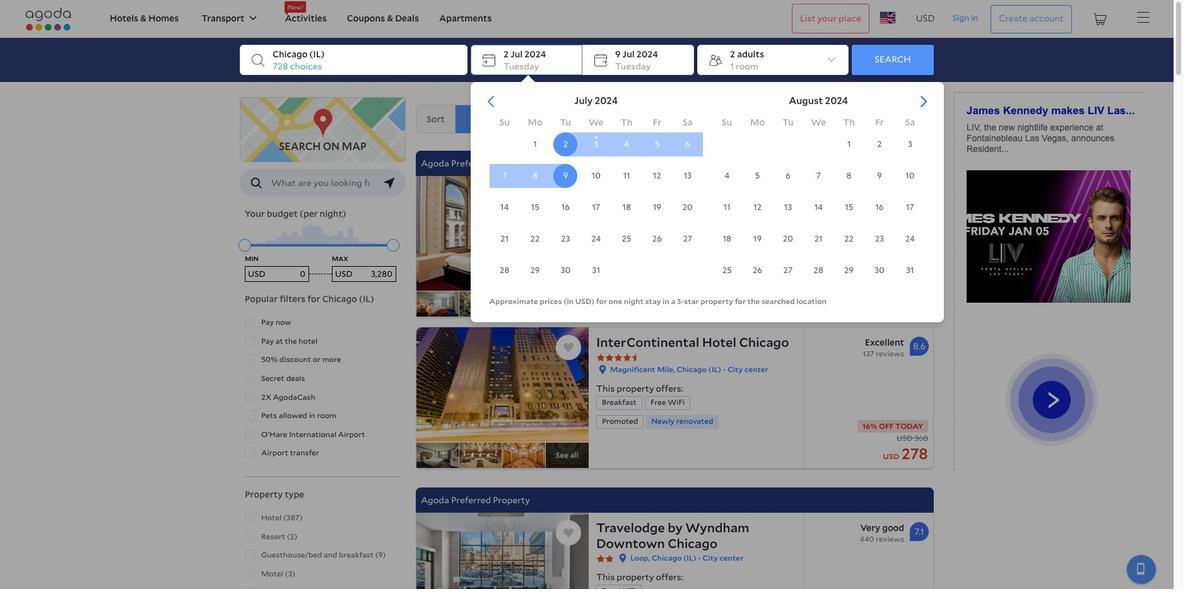 Task type: vqa. For each thing, say whether or not it's contained in the screenshot.
the rightmost field
no



Task type: locate. For each thing, give the bounding box(es) containing it.
1 horizontal spatial row group
[[712, 133, 926, 290]]

1 vertical spatial list-filter-item-label-4 checkbox
[[245, 550, 255, 561]]

grid
[[489, 95, 703, 290], [712, 95, 926, 290]]

Pets allowed in room checkbox
[[245, 409, 399, 423]]

Pay now checkbox
[[245, 316, 399, 329]]

1 vertical spatial add to saved list image
[[564, 343, 574, 353]]

1 vertical spatial list-filter-item-label-0 checkbox
[[245, 513, 255, 523]]

dialog
[[471, 75, 944, 322]]

2 list-filter-item-label-4 checkbox from the top
[[245, 550, 255, 561]]

1 add to saved list image from the top
[[564, 191, 574, 201]]

0 horizontal spatial grid
[[489, 95, 703, 290]]

1 row group from the left
[[489, 133, 703, 290]]

mon jul 01 2024 cell
[[520, 133, 550, 164]]

list-filter-item-label-4 checkbox inside 2x agodacash "option"
[[245, 392, 255, 402]]

list-filter-item-label-0 checkbox inside pay now option
[[245, 318, 255, 328]]

1 list-filter-item-label-0 checkbox from the top
[[245, 318, 255, 328]]

2 list-filter-item-label-0 checkbox from the top
[[245, 513, 255, 523]]

2X AgodaCash checkbox
[[245, 390, 399, 404]]

list-filter-item-label-0 checkbox up 'list-filter-item-label-1' checkbox
[[245, 318, 255, 328]]

list-filter-item-label-1 checkbox
[[245, 336, 255, 346]]

list-filter-item-label-4 checkbox for 2x agodacash "option"
[[245, 392, 255, 402]]

row
[[489, 114, 703, 133], [712, 114, 926, 133], [489, 133, 703, 164], [712, 133, 926, 164], [489, 164, 703, 196], [712, 164, 926, 196], [489, 196, 703, 227], [712, 196, 926, 227], [489, 227, 703, 259], [712, 227, 926, 259], [489, 259, 703, 290], [712, 259, 926, 290]]

list-filter-item-label-4 checkbox up list-filter-item-label-9 checkbox
[[245, 550, 255, 561]]

2 vertical spatial add to saved list image
[[564, 528, 574, 538]]

row group
[[489, 133, 703, 290], [712, 133, 926, 290]]

heading up wed jul 03 2024 cell
[[489, 95, 703, 114]]

tue jul 02 2024 cell
[[550, 133, 581, 164]]

2 row group from the left
[[712, 133, 926, 290]]

tue jul 09 2024 cell
[[550, 164, 581, 196]]

list-filter-item-label-0 checkbox inside hotel option
[[245, 513, 255, 523]]

0 vertical spatial list-filter-item-label-4 checkbox
[[245, 392, 255, 402]]

2.5 stars out of 5 image
[[596, 202, 623, 215]]

1 horizontal spatial heading
[[712, 95, 926, 114]]

list-filter-item-label-8 checkbox
[[245, 588, 255, 589]]

0 vertical spatial list-filter-item-label-0 checkbox
[[245, 318, 255, 328]]

heading for 1st row group from the right
[[712, 95, 926, 114]]

Pay at the hotel checkbox
[[245, 334, 399, 348]]

Minimum price filter text field
[[245, 267, 309, 282]]

O'Hare International Airport checkbox
[[245, 428, 399, 441]]

AI Search text field
[[837, 106, 899, 133]]

list-filter-item-label-3 checkbox
[[245, 374, 255, 384]]

What are you looking for? text field
[[270, 170, 370, 196]]

list-filter-item-label-4 checkbox
[[245, 392, 255, 402], [245, 550, 255, 561]]

list-filter-item-label-4 checkbox inside guesthouse/bed and breakfast checkbox
[[245, 550, 255, 561]]

english image
[[880, 11, 896, 24]]

2 heading from the left
[[712, 95, 926, 114]]

tab list
[[416, 105, 799, 134]]

list item
[[416, 97, 934, 589]]

Hostel checkbox
[[245, 586, 399, 589]]

list-filter-item-label-4 checkbox down 'list-filter-item-label-3' checkbox at the bottom
[[245, 392, 255, 402]]

primary logo image
[[20, 7, 76, 31]]

list-filter-item-label-0 checkbox for hotel option
[[245, 513, 255, 523]]

heading
[[489, 95, 703, 114], [712, 95, 926, 114]]

0 horizontal spatial heading
[[489, 95, 703, 114]]

1 heading from the left
[[489, 95, 703, 114]]

0 vertical spatial add to saved list image
[[564, 191, 574, 201]]

1 list-filter-item-label-4 checkbox from the top
[[245, 392, 255, 402]]

list-filter-item-label-0 checkbox up list-filter-item-label-2 checkbox
[[245, 513, 255, 523]]

1 horizontal spatial grid
[[712, 95, 926, 290]]

Maximum price filter text field
[[332, 267, 396, 282]]

add to saved list image
[[564, 191, 574, 201], [564, 343, 574, 353], [564, 528, 574, 538]]

list-filter-item-label-6 checkbox
[[245, 430, 255, 440]]

mon jul 08 2024 cell
[[520, 164, 550, 196]]

sun jul 07 2024 cell
[[489, 164, 520, 196]]

list-filter-item-label-0 checkbox
[[245, 318, 255, 328], [245, 513, 255, 523]]

advertisement region
[[954, 92, 1144, 471]]

heading down '12' image
[[712, 95, 926, 114]]

0 horizontal spatial row group
[[489, 133, 703, 290]]



Task type: describe. For each thing, give the bounding box(es) containing it.
2 add to saved list image from the top
[[564, 343, 574, 353]]

list-filter-item-label-0 checkbox for pay now option
[[245, 318, 255, 328]]

Hotel checkbox
[[245, 511, 399, 525]]

4.5 stars out of 5 image
[[596, 353, 641, 366]]

wed jul 03 2024 cell
[[581, 133, 612, 164]]

list-filter-item-label-5 checkbox
[[245, 411, 255, 421]]

Secret deals checkbox
[[245, 372, 399, 385]]

50% discount or more checkbox
[[245, 353, 399, 367]]

Motel checkbox
[[245, 567, 399, 581]]

12 image
[[828, 56, 836, 64]]

thu jul 04 2024 cell
[[612, 133, 642, 164]]

fri jul 05 2024 cell
[[642, 133, 673, 164]]

wed jul 10 2024 cell
[[581, 164, 612, 196]]

2 grid from the left
[[712, 95, 926, 290]]

Guesthouse/bed and breakfast checkbox
[[245, 549, 399, 562]]

list-filter-item-label-2 checkbox
[[245, 355, 255, 365]]

list-filter-item-label-4 checkbox for guesthouse/bed and breakfast checkbox
[[245, 550, 255, 561]]

list-filter-item-label-2 checkbox
[[245, 532, 255, 542]]

Resort checkbox
[[245, 530, 399, 544]]

list-filter-item-label-9 checkbox
[[245, 569, 255, 579]]

Airport transfer checkbox
[[245, 446, 399, 460]]

row inside row group
[[489, 259, 703, 290]]

list-filter-item-label-7 checkbox
[[245, 448, 255, 458]]

heading for first row group
[[489, 95, 703, 114]]

next month image
[[917, 95, 930, 108]]

1 grid from the left
[[489, 95, 703, 290]]

previous month image
[[485, 95, 498, 108]]

3 add to saved list image from the top
[[564, 528, 574, 538]]

2 stars out of 5 image
[[596, 555, 614, 567]]

sat jul 06 2024 cell
[[673, 133, 703, 164]]



